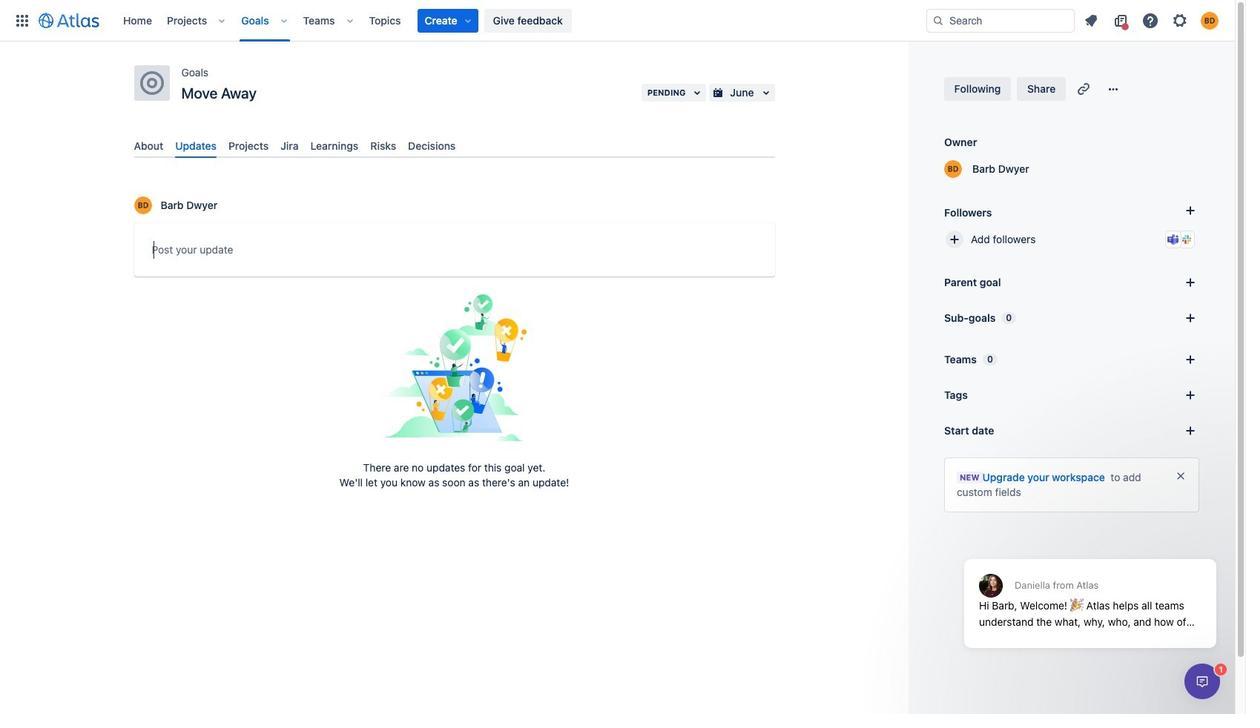 Task type: vqa. For each thing, say whether or not it's contained in the screenshot.
search Icon
yes



Task type: describe. For each thing, give the bounding box(es) containing it.
0 vertical spatial dialog
[[957, 523, 1224, 660]]

add tag image
[[1182, 387, 1200, 404]]

account image
[[1201, 11, 1219, 29]]

close banner image
[[1175, 470, 1187, 482]]

add a follower image
[[1182, 202, 1200, 220]]

settings image
[[1171, 11, 1189, 29]]

add team image
[[1182, 351, 1200, 369]]

add follower image
[[946, 231, 964, 249]]

goal icon image
[[140, 71, 164, 95]]

help image
[[1142, 11, 1160, 29]]

notifications image
[[1082, 11, 1100, 29]]



Task type: locate. For each thing, give the bounding box(es) containing it.
set start date image
[[1182, 422, 1200, 440]]

Main content area, start typing to enter text. text field
[[152, 241, 757, 264]]

dialog
[[957, 523, 1224, 660], [1185, 664, 1220, 700]]

tab list
[[128, 134, 781, 158]]

1 vertical spatial dialog
[[1185, 664, 1220, 700]]

search image
[[933, 14, 944, 26]]

slack logo showing nan channels are connected to this goal image
[[1181, 234, 1193, 246]]

msteams logo showing  channels are connected to this goal image
[[1168, 234, 1180, 246]]

Search field
[[927, 9, 1075, 32]]

top element
[[9, 0, 927, 41]]

switch to... image
[[13, 11, 31, 29]]

banner
[[0, 0, 1235, 42]]

None search field
[[927, 9, 1075, 32]]

more icon image
[[1105, 80, 1123, 98]]



